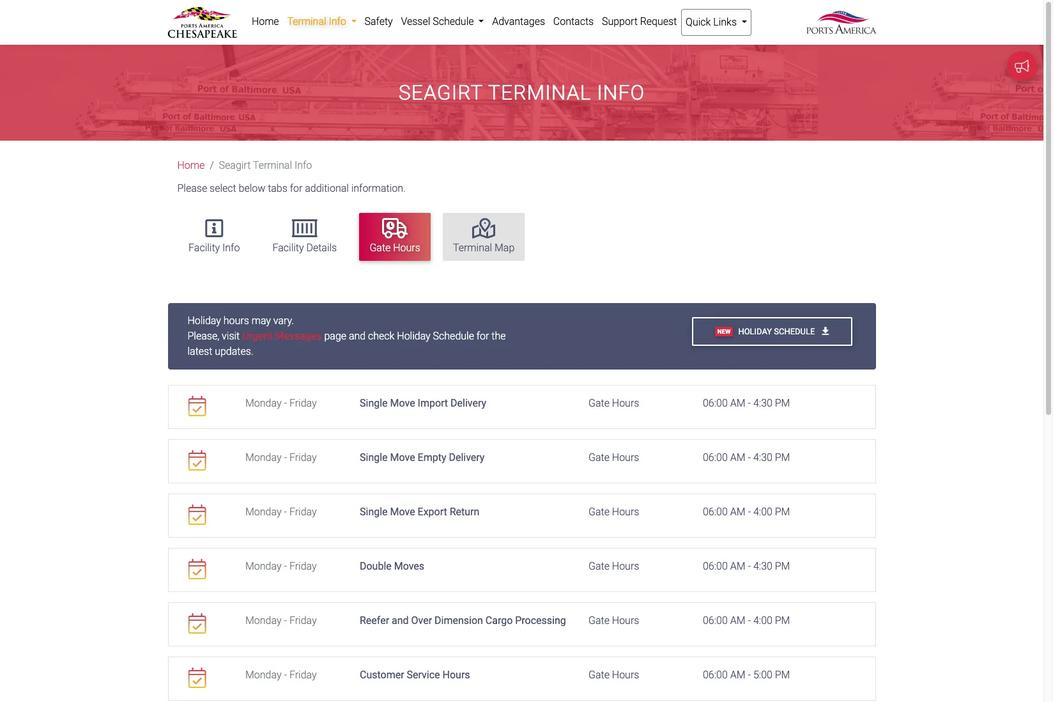 Task type: describe. For each thing, give the bounding box(es) containing it.
quick links link
[[682, 9, 752, 36]]

tab panel containing holiday hours may vary.
[[168, 303, 876, 702]]

terminal map
[[453, 242, 515, 254]]

hours for reefer and over dimension cargo processing
[[612, 614, 640, 626]]

may
[[252, 314, 271, 327]]

4:30 for import
[[754, 397, 773, 409]]

please,
[[188, 330, 219, 342]]

check
[[368, 330, 395, 342]]

monday for single move export return
[[246, 506, 282, 518]]

latest
[[188, 345, 213, 357]]

please
[[177, 183, 207, 195]]

monday - friday for customer service hours
[[246, 669, 317, 681]]

5:00
[[754, 669, 773, 681]]

hours for single move export return
[[612, 506, 640, 518]]

the
[[492, 330, 506, 342]]

reefer and over dimension cargo processing
[[360, 614, 566, 626]]

urgent messages link
[[242, 330, 322, 342]]

tabs
[[268, 183, 288, 195]]

pm for single move export return
[[776, 506, 791, 518]]

hours for double moves
[[612, 560, 640, 572]]

friday for single move export return
[[290, 506, 317, 518]]

holiday for holiday schedule
[[739, 327, 773, 336]]

am for reefer and over dimension cargo processing
[[731, 614, 746, 626]]

page and check holiday schedule for the latest updates.
[[188, 330, 506, 357]]

06:00 am - 4:00 pm for reefer and over dimension cargo processing
[[703, 614, 791, 626]]

visit
[[222, 330, 240, 342]]

friday for double moves
[[290, 560, 317, 572]]

request
[[641, 15, 677, 27]]

pm for single move import delivery
[[776, 397, 791, 409]]

move for export
[[390, 506, 415, 518]]

terminal inside tab list
[[453, 242, 492, 254]]

delivery for single move empty delivery
[[449, 451, 485, 463]]

and for page
[[349, 330, 366, 342]]

monday for reefer and over dimension cargo processing
[[246, 614, 282, 626]]

vessel schedule
[[401, 15, 477, 27]]

double
[[360, 560, 392, 572]]

gate for single move import delivery
[[589, 397, 610, 409]]

1 vertical spatial home
[[177, 159, 205, 172]]

gate hours for reefer and over dimension cargo processing
[[589, 614, 640, 626]]

06:00 am - 4:30 pm for import
[[703, 397, 791, 409]]

0 vertical spatial home link
[[248, 9, 283, 35]]

holiday inside page and check holiday schedule for the latest updates.
[[397, 330, 431, 342]]

select
[[210, 183, 236, 195]]

hours for single move empty delivery
[[612, 451, 640, 463]]

gate hours for single move import delivery
[[589, 397, 640, 409]]

links
[[714, 16, 737, 28]]

06:00 for reefer and over dimension cargo processing
[[703, 614, 728, 626]]

details
[[307, 242, 337, 254]]

support request link
[[598, 9, 682, 35]]

facility for facility details
[[273, 242, 304, 254]]

holiday for holiday hours may vary. please, visit urgent messages
[[188, 314, 221, 327]]

06:00 am - 5:00 pm
[[703, 669, 791, 681]]

06:00 am - 4:00 pm for single move export return
[[703, 506, 791, 518]]

contacts
[[554, 15, 594, 27]]

page
[[325, 330, 347, 342]]

0 horizontal spatial seagirt terminal info
[[219, 159, 312, 172]]

double moves
[[360, 560, 425, 572]]

and for reefer
[[392, 614, 409, 626]]

processing
[[516, 614, 566, 626]]

gate hours for single move empty delivery
[[589, 451, 640, 463]]

facility details
[[273, 242, 337, 254]]

friday for customer service hours
[[290, 669, 317, 681]]

pm for single move empty delivery
[[776, 451, 791, 463]]

tab list containing facility info
[[172, 207, 877, 267]]

below
[[239, 183, 266, 195]]

06:00 for single move import delivery
[[703, 397, 728, 409]]

pm for reefer and over dimension cargo processing
[[776, 614, 791, 626]]

pm for double moves
[[776, 560, 791, 572]]

monday - friday for single move import delivery
[[246, 397, 317, 409]]

advantages
[[493, 15, 545, 27]]

06:00 for single move empty delivery
[[703, 451, 728, 463]]

06:00 for single move export return
[[703, 506, 728, 518]]

dimension
[[435, 614, 483, 626]]

return
[[450, 506, 480, 518]]

gate hours for customer service hours
[[589, 669, 640, 681]]

move for empty
[[390, 451, 415, 463]]

export
[[418, 506, 447, 518]]

facility info
[[189, 242, 240, 254]]

pm for customer service hours
[[776, 669, 791, 681]]

monday for customer service hours
[[246, 669, 282, 681]]

friday for single move empty delivery
[[290, 451, 317, 463]]

single move export return
[[360, 506, 480, 518]]

empty
[[418, 451, 447, 463]]

vary.
[[274, 314, 294, 327]]



Task type: locate. For each thing, give the bounding box(es) containing it.
1 horizontal spatial home
[[252, 15, 279, 27]]

moves
[[394, 560, 425, 572]]

monday for single move empty delivery
[[246, 451, 282, 463]]

schedule for holiday
[[775, 327, 816, 336]]

am for double moves
[[731, 560, 746, 572]]

3 06:00 from the top
[[703, 506, 728, 518]]

gate for customer service hours
[[589, 669, 610, 681]]

home up please
[[177, 159, 205, 172]]

5 06:00 from the top
[[703, 614, 728, 626]]

terminal map link
[[443, 213, 525, 261]]

and left over
[[392, 614, 409, 626]]

gate for reefer and over dimension cargo processing
[[589, 614, 610, 626]]

1 06:00 am - 4:00 pm from the top
[[703, 506, 791, 518]]

and inside page and check holiday schedule for the latest updates.
[[349, 330, 366, 342]]

3 monday from the top
[[246, 506, 282, 518]]

gate for single move export return
[[589, 506, 610, 518]]

move left empty
[[390, 451, 415, 463]]

4 friday from the top
[[290, 560, 317, 572]]

1 single from the top
[[360, 397, 388, 409]]

tab list
[[172, 207, 877, 267]]

2 06:00 am - 4:00 pm from the top
[[703, 614, 791, 626]]

2 vertical spatial move
[[390, 506, 415, 518]]

2 vertical spatial 06:00 am - 4:30 pm
[[703, 560, 791, 572]]

4 06:00 from the top
[[703, 560, 728, 572]]

delivery for single move import delivery
[[451, 397, 487, 409]]

and right the page
[[349, 330, 366, 342]]

monday
[[246, 397, 282, 409], [246, 451, 282, 463], [246, 506, 282, 518], [246, 560, 282, 572], [246, 614, 282, 626], [246, 669, 282, 681]]

facility info link
[[178, 213, 250, 261]]

0 vertical spatial 4:00
[[754, 506, 773, 518]]

home link
[[248, 9, 283, 35], [177, 159, 205, 172]]

2 vertical spatial 4:30
[[754, 560, 773, 572]]

6 monday from the top
[[246, 669, 282, 681]]

customer service hours
[[360, 669, 470, 681]]

am for single move export return
[[731, 506, 746, 518]]

home left terminal info
[[252, 15, 279, 27]]

single up double
[[360, 506, 388, 518]]

1 horizontal spatial holiday
[[397, 330, 431, 342]]

2 facility from the left
[[273, 242, 304, 254]]

5 monday from the top
[[246, 614, 282, 626]]

support request
[[602, 15, 677, 27]]

1 vertical spatial 06:00 am - 4:30 pm
[[703, 451, 791, 463]]

urgent
[[242, 330, 273, 342]]

1 horizontal spatial home link
[[248, 9, 283, 35]]

facility for facility info
[[189, 242, 220, 254]]

schedule right vessel
[[433, 15, 474, 27]]

2 06:00 from the top
[[703, 451, 728, 463]]

move
[[390, 397, 415, 409], [390, 451, 415, 463], [390, 506, 415, 518]]

friday
[[290, 397, 317, 409], [290, 451, 317, 463], [290, 506, 317, 518], [290, 560, 317, 572], [290, 614, 317, 626], [290, 669, 317, 681]]

1 pm from the top
[[776, 397, 791, 409]]

holiday right check on the left of page
[[397, 330, 431, 342]]

for right tabs
[[290, 183, 303, 195]]

additional
[[305, 183, 349, 195]]

1 facility from the left
[[189, 242, 220, 254]]

0 horizontal spatial home
[[177, 159, 205, 172]]

0 vertical spatial for
[[290, 183, 303, 195]]

seagirt
[[399, 81, 483, 105], [219, 159, 251, 172]]

3 06:00 am - 4:30 pm from the top
[[703, 560, 791, 572]]

am for customer service hours
[[731, 669, 746, 681]]

terminal
[[287, 15, 326, 27], [488, 81, 592, 105], [253, 159, 292, 172], [453, 242, 492, 254]]

for left the
[[477, 330, 489, 342]]

move left import
[[390, 397, 415, 409]]

0 vertical spatial 06:00 am - 4:00 pm
[[703, 506, 791, 518]]

6 pm from the top
[[776, 669, 791, 681]]

1 vertical spatial 4:30
[[754, 451, 773, 463]]

holiday right the new
[[739, 327, 773, 336]]

0 horizontal spatial home link
[[177, 159, 205, 172]]

2 monday - friday from the top
[[246, 451, 317, 463]]

quick
[[686, 16, 711, 28]]

1 monday - friday from the top
[[246, 397, 317, 409]]

cargo
[[486, 614, 513, 626]]

-
[[284, 397, 287, 409], [748, 397, 751, 409], [284, 451, 287, 463], [748, 451, 751, 463], [284, 506, 287, 518], [748, 506, 751, 518], [284, 560, 287, 572], [748, 560, 751, 572], [284, 614, 287, 626], [748, 614, 751, 626], [284, 669, 287, 681], [748, 669, 751, 681]]

single for single move empty delivery
[[360, 451, 388, 463]]

schedule inside page and check holiday schedule for the latest updates.
[[433, 330, 474, 342]]

am for single move import delivery
[[731, 397, 746, 409]]

seagirt terminal info
[[399, 81, 645, 105], [219, 159, 312, 172]]

delivery right empty
[[449, 451, 485, 463]]

3 pm from the top
[[776, 506, 791, 518]]

1 4:30 from the top
[[754, 397, 773, 409]]

06:00 am - 4:30 pm
[[703, 397, 791, 409], [703, 451, 791, 463], [703, 560, 791, 572]]

4 pm from the top
[[776, 560, 791, 572]]

friday for single move import delivery
[[290, 397, 317, 409]]

1 am from the top
[[731, 397, 746, 409]]

terminal info
[[287, 15, 349, 27]]

monday - friday
[[246, 397, 317, 409], [246, 451, 317, 463], [246, 506, 317, 518], [246, 560, 317, 572], [246, 614, 317, 626], [246, 669, 317, 681]]

1 vertical spatial and
[[392, 614, 409, 626]]

4:30
[[754, 397, 773, 409], [754, 451, 773, 463], [754, 560, 773, 572]]

facility details link
[[263, 213, 347, 261]]

5 am from the top
[[731, 614, 746, 626]]

1 vertical spatial 06:00 am - 4:00 pm
[[703, 614, 791, 626]]

2 06:00 am - 4:30 pm from the top
[[703, 451, 791, 463]]

schedule left the
[[433, 330, 474, 342]]

0 horizontal spatial seagirt
[[219, 159, 251, 172]]

2 friday from the top
[[290, 451, 317, 463]]

hours for single move import delivery
[[612, 397, 640, 409]]

monday - friday for double moves
[[246, 560, 317, 572]]

schedule
[[433, 15, 474, 27], [775, 327, 816, 336], [433, 330, 474, 342]]

map
[[495, 242, 515, 254]]

gate hours
[[370, 242, 421, 254], [589, 397, 640, 409], [589, 451, 640, 463], [589, 506, 640, 518], [589, 560, 640, 572], [589, 614, 640, 626], [589, 669, 640, 681]]

4:30 for empty
[[754, 451, 773, 463]]

holiday hours may vary. please, visit urgent messages
[[188, 314, 322, 342]]

06:00 for double moves
[[703, 560, 728, 572]]

vessel schedule link
[[397, 9, 488, 35]]

single for single move import delivery
[[360, 397, 388, 409]]

home link left terminal info
[[248, 9, 283, 35]]

5 pm from the top
[[776, 614, 791, 626]]

gate for single move empty delivery
[[589, 451, 610, 463]]

6 friday from the top
[[290, 669, 317, 681]]

info
[[329, 15, 346, 27], [597, 81, 645, 105], [295, 159, 312, 172], [223, 242, 240, 254]]

0 vertical spatial and
[[349, 330, 366, 342]]

gate hours link
[[360, 213, 431, 261]]

4:00
[[754, 506, 773, 518], [754, 614, 773, 626]]

1 06:00 am - 4:30 pm from the top
[[703, 397, 791, 409]]

single move empty delivery
[[360, 451, 485, 463]]

monday - friday for single move export return
[[246, 506, 317, 518]]

move left "export"
[[390, 506, 415, 518]]

2 single from the top
[[360, 451, 388, 463]]

information.
[[352, 183, 406, 195]]

1 monday from the top
[[246, 397, 282, 409]]

am for single move empty delivery
[[731, 451, 746, 463]]

06:00 am - 4:00 pm
[[703, 506, 791, 518], [703, 614, 791, 626]]

safety
[[365, 15, 393, 27]]

terminal info link
[[283, 9, 361, 35]]

move for import
[[390, 397, 415, 409]]

holiday up please,
[[188, 314, 221, 327]]

1 vertical spatial 4:00
[[754, 614, 773, 626]]

import
[[418, 397, 448, 409]]

contacts link
[[550, 9, 598, 35]]

facility left details
[[273, 242, 304, 254]]

schedule left arrow alt to bottom 'icon'
[[775, 327, 816, 336]]

0 vertical spatial delivery
[[451, 397, 487, 409]]

holiday schedule
[[739, 327, 818, 336]]

4 am from the top
[[731, 560, 746, 572]]

0 horizontal spatial and
[[349, 330, 366, 342]]

2 am from the top
[[731, 451, 746, 463]]

pm
[[776, 397, 791, 409], [776, 451, 791, 463], [776, 506, 791, 518], [776, 560, 791, 572], [776, 614, 791, 626], [776, 669, 791, 681]]

4:00 for single move export return
[[754, 506, 773, 518]]

for inside page and check holiday schedule for the latest updates.
[[477, 330, 489, 342]]

1 horizontal spatial seagirt
[[399, 81, 483, 105]]

advantages link
[[488, 9, 550, 35]]

2 vertical spatial single
[[360, 506, 388, 518]]

holiday
[[188, 314, 221, 327], [739, 327, 773, 336], [397, 330, 431, 342]]

1 vertical spatial delivery
[[449, 451, 485, 463]]

1 horizontal spatial seagirt terminal info
[[399, 81, 645, 105]]

gate for double moves
[[589, 560, 610, 572]]

single for single move export return
[[360, 506, 388, 518]]

1 horizontal spatial and
[[392, 614, 409, 626]]

06:00
[[703, 397, 728, 409], [703, 451, 728, 463], [703, 506, 728, 518], [703, 560, 728, 572], [703, 614, 728, 626], [703, 669, 728, 681]]

please select below tabs for additional information.
[[177, 183, 406, 195]]

6 am from the top
[[731, 669, 746, 681]]

delivery
[[451, 397, 487, 409], [449, 451, 485, 463]]

4 monday - friday from the top
[[246, 560, 317, 572]]

home
[[252, 15, 279, 27], [177, 159, 205, 172]]

2 4:30 from the top
[[754, 451, 773, 463]]

hours
[[393, 242, 421, 254], [612, 397, 640, 409], [612, 451, 640, 463], [612, 506, 640, 518], [612, 560, 640, 572], [612, 614, 640, 626], [443, 669, 470, 681], [612, 669, 640, 681]]

delivery right import
[[451, 397, 487, 409]]

holiday inside holiday hours may vary. please, visit urgent messages
[[188, 314, 221, 327]]

tab panel
[[168, 303, 876, 702]]

1 vertical spatial move
[[390, 451, 415, 463]]

2 pm from the top
[[776, 451, 791, 463]]

gate hours for single move export return
[[589, 506, 640, 518]]

2 horizontal spatial holiday
[[739, 327, 773, 336]]

1 06:00 from the top
[[703, 397, 728, 409]]

hours for customer service hours
[[612, 669, 640, 681]]

3 am from the top
[[731, 506, 746, 518]]

1 horizontal spatial for
[[477, 330, 489, 342]]

2 4:00 from the top
[[754, 614, 773, 626]]

monday - friday for single move empty delivery
[[246, 451, 317, 463]]

customer
[[360, 669, 405, 681]]

facility down please
[[189, 242, 220, 254]]

1 friday from the top
[[290, 397, 317, 409]]

arrow alt to bottom image
[[823, 327, 830, 336]]

0 vertical spatial seagirt
[[399, 81, 483, 105]]

1 vertical spatial home link
[[177, 159, 205, 172]]

3 move from the top
[[390, 506, 415, 518]]

0 horizontal spatial holiday
[[188, 314, 221, 327]]

friday for reefer and over dimension cargo processing
[[290, 614, 317, 626]]

messages
[[275, 330, 322, 342]]

06:00 am - 4:30 pm for empty
[[703, 451, 791, 463]]

1 vertical spatial single
[[360, 451, 388, 463]]

safety link
[[361, 9, 397, 35]]

3 4:30 from the top
[[754, 560, 773, 572]]

1 vertical spatial for
[[477, 330, 489, 342]]

home link up please
[[177, 159, 205, 172]]

single left import
[[360, 397, 388, 409]]

facility
[[189, 242, 220, 254], [273, 242, 304, 254]]

over
[[412, 614, 432, 626]]

support
[[602, 15, 638, 27]]

hours
[[224, 314, 249, 327]]

2 monday from the top
[[246, 451, 282, 463]]

1 vertical spatial seagirt terminal info
[[219, 159, 312, 172]]

and
[[349, 330, 366, 342], [392, 614, 409, 626]]

3 monday - friday from the top
[[246, 506, 317, 518]]

6 06:00 from the top
[[703, 669, 728, 681]]

vessel
[[401, 15, 431, 27]]

1 horizontal spatial facility
[[273, 242, 304, 254]]

3 friday from the top
[[290, 506, 317, 518]]

0 vertical spatial seagirt terminal info
[[399, 81, 645, 105]]

service
[[407, 669, 440, 681]]

1 vertical spatial seagirt
[[219, 159, 251, 172]]

new
[[718, 328, 731, 335]]

0 vertical spatial 4:30
[[754, 397, 773, 409]]

2 move from the top
[[390, 451, 415, 463]]

single move import delivery
[[360, 397, 487, 409]]

single
[[360, 397, 388, 409], [360, 451, 388, 463], [360, 506, 388, 518]]

4:00 for reefer and over dimension cargo processing
[[754, 614, 773, 626]]

quick links
[[686, 16, 740, 28]]

06:00 for customer service hours
[[703, 669, 728, 681]]

monday for double moves
[[246, 560, 282, 572]]

single left empty
[[360, 451, 388, 463]]

monday for single move import delivery
[[246, 397, 282, 409]]

5 friday from the top
[[290, 614, 317, 626]]

3 single from the top
[[360, 506, 388, 518]]

0 vertical spatial single
[[360, 397, 388, 409]]

0 vertical spatial move
[[390, 397, 415, 409]]

gate inside gate hours link
[[370, 242, 391, 254]]

for
[[290, 183, 303, 195], [477, 330, 489, 342]]

1 move from the top
[[390, 397, 415, 409]]

0 horizontal spatial for
[[290, 183, 303, 195]]

am
[[731, 397, 746, 409], [731, 451, 746, 463], [731, 506, 746, 518], [731, 560, 746, 572], [731, 614, 746, 626], [731, 669, 746, 681]]

schedule for vessel
[[433, 15, 474, 27]]

gate hours for double moves
[[589, 560, 640, 572]]

reefer
[[360, 614, 389, 626]]

6 monday - friday from the top
[[246, 669, 317, 681]]

1 4:00 from the top
[[754, 506, 773, 518]]

monday - friday for reefer and over dimension cargo processing
[[246, 614, 317, 626]]

4 monday from the top
[[246, 560, 282, 572]]

gate
[[370, 242, 391, 254], [589, 397, 610, 409], [589, 451, 610, 463], [589, 506, 610, 518], [589, 560, 610, 572], [589, 614, 610, 626], [589, 669, 610, 681]]

updates.
[[215, 345, 254, 357]]

0 horizontal spatial facility
[[189, 242, 220, 254]]

0 vertical spatial 06:00 am - 4:30 pm
[[703, 397, 791, 409]]

5 monday - friday from the top
[[246, 614, 317, 626]]

0 vertical spatial home
[[252, 15, 279, 27]]



Task type: vqa. For each thing, say whether or not it's contained in the screenshot.


